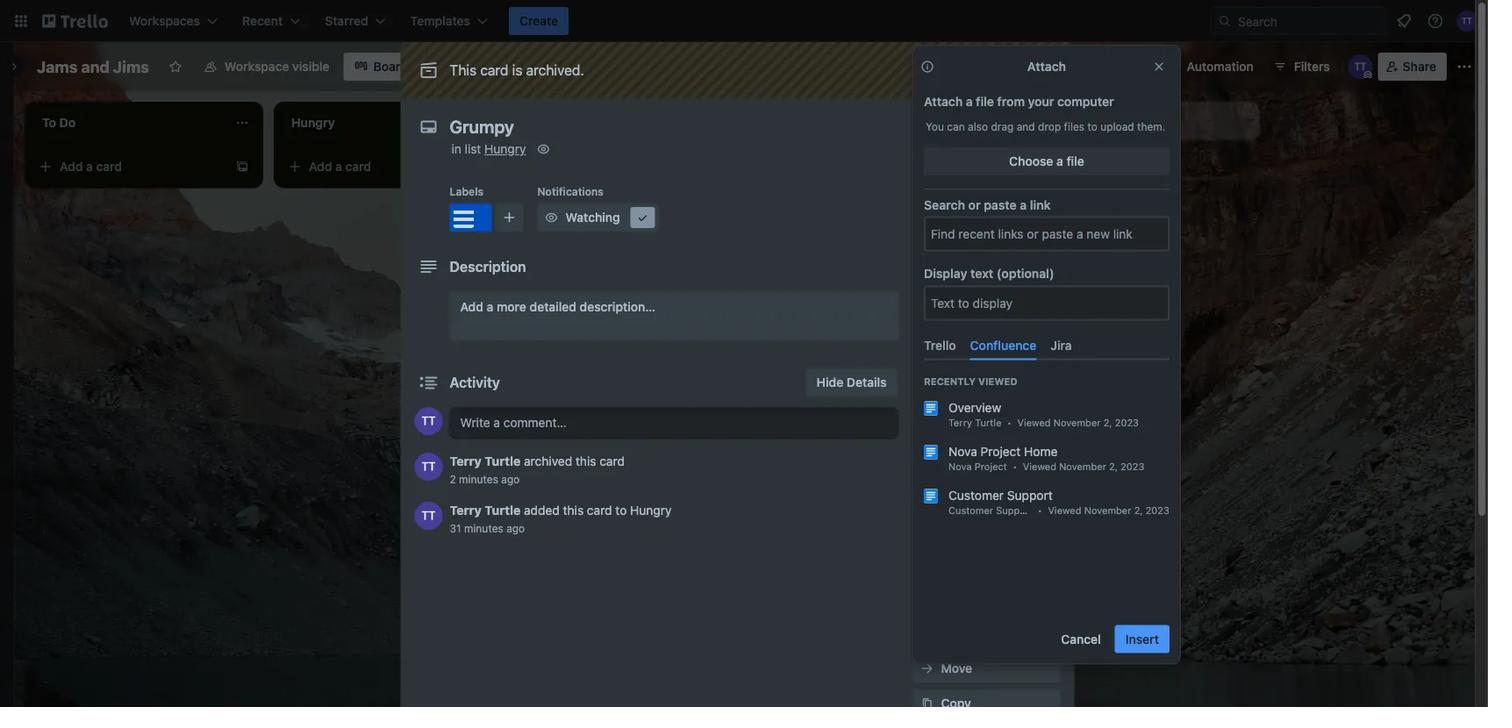 Task type: describe. For each thing, give the bounding box(es) containing it.
watching button
[[537, 204, 659, 232]]

1 vertical spatial support
[[996, 505, 1033, 516]]

choose a file element
[[924, 147, 1170, 175]]

Board name text field
[[28, 53, 158, 81]]

search
[[924, 197, 965, 212]]

detailed
[[530, 300, 576, 314]]

minutes inside terry turtle archived this card 2 minutes ago
[[459, 473, 498, 485]]

recently
[[924, 376, 976, 387]]

2 minutes ago link
[[450, 473, 520, 485]]

1 vertical spatial power-
[[968, 484, 1009, 498]]

0 horizontal spatial hungry
[[484, 142, 526, 156]]

add to card
[[913, 178, 973, 190]]

overview terry turtle • viewed november 2, 2023
[[949, 400, 1139, 428]]

insert
[[1126, 632, 1159, 646]]

terry turtle (terryturtle) image inside "primary" element
[[1457, 11, 1478, 32]]

cancel button
[[1051, 625, 1111, 653]]

cancel
[[1061, 632, 1101, 646]]

viewed inside nova project home nova project • viewed november 2, 2023
[[1023, 461, 1056, 472]]

sm image for watching
[[543, 209, 560, 226]]

card inside terry turtle archived this card 2 minutes ago
[[600, 454, 625, 469]]

add power-ups link
[[913, 477, 1060, 505]]

add a card button for second create from template… image from the right
[[32, 153, 228, 181]]

more
[[497, 300, 526, 314]]

overview
[[949, 400, 1001, 415]]

choose
[[1009, 154, 1053, 168]]

display
[[924, 266, 967, 281]]

this card is archived.
[[450, 62, 584, 79]]

a inside add a more detailed description… 'link'
[[487, 300, 493, 314]]

add inside button
[[1053, 114, 1076, 128]]

customer support option
[[910, 480, 1184, 523]]

terry turtle archived this card 2 minutes ago
[[450, 454, 625, 485]]

card inside terry turtle added this card to hungry 31 minutes ago
[[587, 503, 612, 518]]

workspace
[[225, 59, 289, 74]]

2 customer from the top
[[949, 505, 993, 516]]

2023 inside the overview terry turtle • viewed november 2, 2023
[[1115, 417, 1139, 428]]

file for attach
[[976, 94, 994, 109]]

2 horizontal spatial to
[[1088, 120, 1098, 132]]

0 vertical spatial power-
[[913, 459, 950, 471]]

details
[[847, 375, 887, 390]]

(optional)
[[997, 266, 1054, 281]]

members link
[[913, 197, 1060, 225]]

1 horizontal spatial ups
[[1009, 484, 1032, 498]]

list item image
[[924, 489, 938, 503]]

2 nova from the top
[[949, 461, 972, 472]]

paste
[[984, 197, 1017, 212]]

recently viewed list box
[[910, 392, 1184, 523]]

you
[[926, 120, 944, 132]]

and inside "text box"
[[81, 57, 109, 76]]

link
[[1030, 197, 1051, 212]]

sm image for automation
[[1162, 53, 1187, 77]]

another
[[1079, 114, 1124, 128]]

31 minutes ago link
[[450, 522, 525, 534]]

31
[[450, 522, 461, 534]]

2 create from template… image from the left
[[983, 160, 997, 174]]

customize views image
[[427, 58, 445, 75]]

description…
[[580, 300, 656, 314]]

sm image for move
[[918, 660, 936, 677]]

confluence
[[970, 338, 1037, 353]]

star or unstar board image
[[168, 60, 182, 74]]

Search or paste a link field
[[926, 218, 1168, 250]]

them.
[[1137, 120, 1166, 132]]

hide details
[[817, 375, 887, 390]]

in
[[451, 142, 461, 156]]

custom fields button
[[913, 412, 1060, 430]]

0 vertical spatial project
[[981, 444, 1021, 458]]

list item image for nova
[[924, 445, 938, 459]]

nova project home option
[[910, 436, 1184, 480]]

terry for archived this card
[[450, 454, 482, 469]]

power-ups
[[913, 459, 970, 471]]

visible
[[292, 59, 330, 74]]

text
[[971, 266, 994, 281]]

drop
[[1038, 120, 1061, 132]]

board link
[[344, 53, 418, 81]]

display text (optional)
[[924, 266, 1054, 281]]

actions
[[913, 636, 952, 648]]

0 horizontal spatial list
[[465, 142, 481, 156]]

• inside customer support customer support • viewed november 2, 2023
[[1038, 505, 1042, 516]]

hungry link
[[484, 142, 526, 156]]

workspace visible button
[[193, 53, 340, 81]]

2, inside the overview terry turtle • viewed november 2, 2023
[[1104, 417, 1112, 428]]

0 horizontal spatial automation
[[913, 529, 973, 541]]

files
[[1064, 120, 1085, 132]]

0 vertical spatial ups
[[950, 459, 970, 471]]

upload
[[1101, 120, 1134, 132]]

your
[[1028, 94, 1054, 109]]

board
[[373, 59, 408, 74]]

november inside nova project home nova project • viewed november 2, 2023
[[1059, 461, 1106, 472]]

jams and jims
[[37, 57, 149, 76]]

a inside choose a file element
[[1057, 154, 1063, 168]]

attachment
[[941, 344, 1009, 358]]

drag
[[991, 120, 1014, 132]]

Display text (optional) field
[[926, 287, 1168, 319]]

1 add a card from the left
[[60, 159, 122, 174]]

sm image inside "labels" 'link'
[[918, 237, 936, 254]]

add a more detailed description… link
[[450, 291, 899, 340]]

fields
[[989, 414, 1024, 428]]

• inside the overview terry turtle • viewed november 2, 2023
[[1007, 417, 1012, 428]]

add another list button
[[1021, 102, 1260, 140]]

can
[[947, 120, 965, 132]]

is
[[512, 62, 522, 79]]

choose a file
[[1009, 154, 1084, 168]]

filters button
[[1268, 53, 1335, 81]]

nova project home nova project • viewed november 2, 2023
[[949, 444, 1145, 472]]

sm image inside watching button
[[634, 209, 652, 226]]

november inside the overview terry turtle • viewed november 2, 2023
[[1054, 417, 1101, 428]]

2023 inside customer support customer support • viewed november 2, 2023
[[1146, 505, 1170, 516]]

viewed inside the overview terry turtle • viewed november 2, 2023
[[1017, 417, 1051, 428]]

filters
[[1294, 59, 1330, 74]]

dates button
[[913, 302, 1060, 330]]

2 add a card from the left
[[309, 159, 371, 174]]

share
[[1403, 59, 1436, 74]]

move link
[[913, 655, 1060, 683]]

checklist link
[[913, 267, 1060, 295]]

cover
[[941, 379, 975, 393]]



Task type: vqa. For each thing, say whether or not it's contained in the screenshot.
bottommost Turtle
yes



Task type: locate. For each thing, give the bounding box(es) containing it.
1 vertical spatial 2,
[[1109, 461, 1118, 472]]

terry turtle (terryturtle) image
[[1457, 11, 1478, 32], [415, 453, 443, 481], [415, 502, 443, 530]]

ups down nova project home nova project • viewed november 2, 2023
[[1009, 484, 1032, 498]]

list right 'in'
[[465, 142, 481, 156]]

1 vertical spatial list item image
[[924, 445, 938, 459]]

ups
[[950, 459, 970, 471], [1009, 484, 1032, 498]]

2, inside nova project home nova project • viewed november 2, 2023
[[1109, 461, 1118, 472]]

sm image
[[1162, 53, 1187, 77], [543, 209, 560, 226], [918, 660, 936, 677]]

jams
[[37, 57, 78, 76]]

home
[[1024, 444, 1058, 458]]

0 vertical spatial terry turtle (terryturtle) image
[[1457, 11, 1478, 32]]

turtle inside the overview terry turtle • viewed november 2, 2023
[[975, 417, 1002, 428]]

turtle up 31 minutes ago link
[[485, 503, 521, 518]]

2 vertical spatial turtle
[[485, 503, 521, 518]]

november up customer support customer support • viewed november 2, 2023
[[1059, 461, 1106, 472]]

card
[[480, 62, 509, 79], [96, 159, 122, 174], [345, 159, 371, 174], [950, 178, 973, 190], [600, 454, 625, 469], [587, 503, 612, 518]]

this
[[450, 62, 477, 79]]

sm image inside members link
[[918, 202, 936, 219]]

jims
[[113, 57, 149, 76]]

ups up add power-ups
[[950, 459, 970, 471]]

0 vertical spatial •
[[1007, 417, 1012, 428]]

1 vertical spatial hungry
[[630, 503, 672, 518]]

1 vertical spatial file
[[1067, 154, 1084, 168]]

2 add a card button from the left
[[281, 153, 477, 181]]

terry down overview at bottom
[[949, 417, 972, 428]]

checklist
[[941, 273, 995, 288]]

attach
[[1027, 59, 1066, 74], [924, 94, 963, 109]]

ago inside terry turtle archived this card 2 minutes ago
[[501, 473, 520, 485]]

overview option
[[910, 392, 1184, 436]]

viewed down attachment button
[[978, 376, 1018, 387]]

project up add power-ups
[[975, 461, 1007, 472]]

2 vertical spatial to
[[615, 503, 627, 518]]

add another list
[[1053, 114, 1145, 128]]

add power-ups
[[941, 484, 1032, 498]]

from
[[997, 94, 1025, 109]]

0 vertical spatial this
[[576, 454, 596, 469]]

0 vertical spatial turtle
[[975, 417, 1002, 428]]

1 horizontal spatial file
[[1067, 154, 1084, 168]]

terry turtle (terryturtle) image right open information menu 'image'
[[1457, 11, 1478, 32]]

add a card button for create from template… icon
[[281, 153, 477, 181]]

add a card button
[[32, 153, 228, 181], [281, 153, 477, 181]]

move
[[941, 661, 972, 676]]

0 horizontal spatial add a card button
[[32, 153, 228, 181]]

create button
[[509, 7, 569, 35]]

0 vertical spatial minutes
[[459, 473, 498, 485]]

2 vertical spatial november
[[1084, 505, 1131, 516]]

added
[[524, 503, 560, 518]]

automation button
[[1162, 53, 1264, 81]]

list
[[1128, 114, 1145, 128], [465, 142, 481, 156]]

terry turtle (terryturtle) image
[[1348, 54, 1373, 79], [415, 407, 443, 435]]

sm image right watching
[[634, 209, 652, 226]]

None text field
[[441, 111, 1020, 142]]

2
[[450, 473, 456, 485]]

minutes
[[459, 473, 498, 485], [464, 522, 503, 534]]

Search field
[[1232, 8, 1386, 34]]

0 vertical spatial support
[[1007, 488, 1053, 502]]

1 vertical spatial ups
[[1009, 484, 1032, 498]]

1 add a card button from the left
[[32, 153, 228, 181]]

0 vertical spatial list
[[1128, 114, 1145, 128]]

1 horizontal spatial hungry
[[630, 503, 672, 518]]

0 vertical spatial attach
[[1027, 59, 1066, 74]]

sm image right the hungry link
[[535, 140, 552, 158]]

1 vertical spatial and
[[1017, 120, 1035, 132]]

0 notifications image
[[1393, 11, 1414, 32]]

computer
[[1057, 94, 1114, 109]]

project down fields on the right bottom of page
[[981, 444, 1021, 458]]

1 create from template… image from the left
[[235, 160, 249, 174]]

sm image left cover
[[918, 377, 936, 395]]

archived.
[[526, 62, 584, 79]]

activity
[[450, 374, 500, 391]]

add inside 'link'
[[460, 300, 483, 314]]

0 vertical spatial customer
[[949, 488, 1004, 502]]

support down nova project home nova project • viewed november 2, 2023
[[1007, 488, 1053, 502]]

sm image down notifications
[[543, 209, 560, 226]]

1 vertical spatial •
[[1013, 461, 1017, 472]]

project
[[981, 444, 1021, 458], [975, 461, 1007, 472]]

add a card
[[60, 159, 122, 174], [309, 159, 371, 174]]

turtle inside terry turtle archived this card 2 minutes ago
[[485, 454, 521, 469]]

labels link
[[913, 232, 1060, 260]]

support down add power-ups
[[996, 505, 1033, 516]]

labels inside 'link'
[[941, 238, 979, 253]]

list item image inside nova project home option
[[924, 445, 938, 459]]

more info image
[[920, 60, 934, 74]]

sm image inside move link
[[918, 660, 936, 677]]

ago down "added"
[[506, 522, 525, 534]]

list item image inside overview "option"
[[924, 401, 938, 415]]

also
[[968, 120, 988, 132]]

minutes inside terry turtle added this card to hungry 31 minutes ago
[[464, 522, 503, 534]]

november up home
[[1054, 417, 1101, 428]]

dates
[[941, 308, 975, 323]]

0 horizontal spatial ups
[[950, 459, 970, 471]]

turtle up 2 minutes ago link
[[485, 454, 521, 469]]

november
[[1054, 417, 1101, 428], [1059, 461, 1106, 472], [1084, 505, 1131, 516]]

1 horizontal spatial terry turtle (terryturtle) image
[[1348, 54, 1373, 79]]

attachment button
[[913, 337, 1060, 365]]

0 vertical spatial ago
[[501, 473, 520, 485]]

turtle down overview at bottom
[[975, 417, 1002, 428]]

1 vertical spatial ago
[[506, 522, 525, 534]]

list item image down the recently
[[924, 401, 938, 415]]

terry for added this card to hungry
[[450, 503, 482, 518]]

november down nova project home nova project • viewed november 2, 2023
[[1084, 505, 1131, 516]]

labels
[[450, 185, 484, 197], [941, 238, 979, 253]]

this for archived
[[576, 454, 596, 469]]

1 horizontal spatial attach
[[1027, 59, 1066, 74]]

0 horizontal spatial power-
[[913, 459, 950, 471]]

file for choose
[[1067, 154, 1084, 168]]

sm image left checklist
[[918, 272, 936, 290]]

sm image inside watching button
[[543, 209, 560, 226]]

1 nova from the top
[[949, 444, 977, 458]]

terry turtle (terryturtle) image left the '31'
[[415, 502, 443, 530]]

0 vertical spatial file
[[976, 94, 994, 109]]

workspace visible
[[225, 59, 330, 74]]

automation
[[1187, 59, 1254, 74], [913, 529, 973, 541]]

Write a comment text field
[[450, 407, 899, 439]]

nova up add power-ups
[[949, 461, 972, 472]]

to inside terry turtle added this card to hungry 31 minutes ago
[[615, 503, 627, 518]]

terry up the '31'
[[450, 503, 482, 518]]

attach for attach
[[1027, 59, 1066, 74]]

0 horizontal spatial terry turtle (terryturtle) image
[[415, 407, 443, 435]]

customer support customer support • viewed november 2, 2023
[[949, 488, 1170, 516]]

create
[[519, 14, 558, 28]]

ago inside terry turtle added this card to hungry 31 minutes ago
[[506, 522, 525, 534]]

2023 inside nova project home nova project • viewed november 2, 2023
[[1121, 461, 1145, 472]]

show menu image
[[1456, 58, 1473, 75]]

1 vertical spatial terry turtle (terryturtle) image
[[415, 407, 443, 435]]

terry turtle added this card to hungry 31 minutes ago
[[450, 503, 672, 534]]

1 vertical spatial minutes
[[464, 522, 503, 534]]

1 vertical spatial sm image
[[543, 209, 560, 226]]

hungry
[[484, 142, 526, 156], [630, 503, 672, 518]]

share button
[[1378, 53, 1447, 81]]

sm image down actions
[[918, 660, 936, 677]]

november inside customer support customer support • viewed november 2, 2023
[[1084, 505, 1131, 516]]

1 vertical spatial project
[[975, 461, 1007, 472]]

this inside terry turtle added this card to hungry 31 minutes ago
[[563, 503, 584, 518]]

this right archived
[[576, 454, 596, 469]]

0 vertical spatial sm image
[[1162, 53, 1187, 77]]

recently viewed
[[924, 376, 1018, 387]]

0 vertical spatial hungry
[[484, 142, 526, 156]]

close popover image
[[1152, 60, 1166, 74]]

file
[[976, 94, 994, 109], [1067, 154, 1084, 168]]

to up 'search'
[[936, 178, 947, 190]]

create from template… image
[[235, 160, 249, 174], [983, 160, 997, 174]]

or
[[968, 197, 981, 212]]

2 vertical spatial sm image
[[918, 660, 936, 677]]

0 horizontal spatial attach
[[924, 94, 963, 109]]

automation inside button
[[1187, 59, 1254, 74]]

sm image inside automation button
[[1162, 53, 1187, 77]]

1 horizontal spatial •
[[1013, 461, 1017, 472]]

0 horizontal spatial labels
[[450, 185, 484, 197]]

ago up 31 minutes ago link
[[501, 473, 520, 485]]

1 horizontal spatial create from template… image
[[983, 160, 997, 174]]

labels up the color: blue, title: none icon
[[450, 185, 484, 197]]

1 vertical spatial customer
[[949, 505, 993, 516]]

2 vertical spatial terry
[[450, 503, 482, 518]]

terry turtle (terryturtle) image for archived this card
[[415, 453, 443, 481]]

0 vertical spatial terry turtle (terryturtle) image
[[1348, 54, 1373, 79]]

0 vertical spatial labels
[[450, 185, 484, 197]]

create from template… image
[[484, 160, 498, 174]]

automation down list item image
[[913, 529, 973, 541]]

0 vertical spatial 2023
[[1115, 417, 1139, 428]]

0 horizontal spatial create from template… image
[[235, 160, 249, 174]]

this for added
[[563, 503, 584, 518]]

0 horizontal spatial to
[[615, 503, 627, 518]]

2 vertical spatial 2,
[[1134, 505, 1143, 516]]

0 vertical spatial terry
[[949, 417, 972, 428]]

tab list containing trello
[[917, 331, 1177, 360]]

turtle for added this card to hungry
[[485, 503, 521, 518]]

terry inside terry turtle added this card to hungry 31 minutes ago
[[450, 503, 482, 518]]

to
[[1088, 120, 1098, 132], [936, 178, 947, 190], [615, 503, 627, 518]]

1 vertical spatial terry
[[450, 454, 482, 469]]

1 vertical spatial attach
[[924, 94, 963, 109]]

viewed down home
[[1023, 461, 1056, 472]]

and right drag
[[1017, 120, 1035, 132]]

2 list item image from the top
[[924, 445, 938, 459]]

a
[[966, 94, 973, 109], [1057, 154, 1063, 168], [86, 159, 93, 174], [335, 159, 342, 174], [1020, 197, 1027, 212], [487, 300, 493, 314]]

sm image inside cover link
[[918, 377, 936, 395]]

viewed
[[978, 376, 1018, 387], [1017, 417, 1051, 428], [1023, 461, 1056, 472], [1048, 505, 1081, 516]]

attach for attach a file from your computer
[[924, 94, 963, 109]]

members
[[941, 203, 995, 218]]

0 vertical spatial to
[[1088, 120, 1098, 132]]

power ups image
[[1061, 60, 1075, 74]]

search image
[[1218, 14, 1232, 28]]

list inside button
[[1128, 114, 1145, 128]]

this inside terry turtle archived this card 2 minutes ago
[[576, 454, 596, 469]]

1 horizontal spatial list
[[1128, 114, 1145, 128]]

0 horizontal spatial add a card
[[60, 159, 122, 174]]

1 customer from the top
[[949, 488, 1004, 502]]

terry inside terry turtle archived this card 2 minutes ago
[[450, 454, 482, 469]]

2 horizontal spatial sm image
[[1162, 53, 1187, 77]]

list item image
[[924, 401, 938, 415], [924, 445, 938, 459]]

1 vertical spatial labels
[[941, 238, 979, 253]]

terry up '2'
[[450, 454, 482, 469]]

power- down power-ups
[[968, 484, 1009, 498]]

2 horizontal spatial •
[[1038, 505, 1042, 516]]

1 horizontal spatial labels
[[941, 238, 979, 253]]

0 horizontal spatial •
[[1007, 417, 1012, 428]]

insert button
[[1115, 625, 1170, 653]]

minutes right '2'
[[459, 473, 498, 485]]

1 vertical spatial this
[[563, 503, 584, 518]]

sm image down add to card
[[918, 202, 936, 219]]

description
[[450, 258, 526, 275]]

terry inside the overview terry turtle • viewed november 2, 2023
[[949, 417, 972, 428]]

watching
[[566, 210, 620, 225]]

1 horizontal spatial sm image
[[918, 660, 936, 677]]

custom fields
[[941, 414, 1024, 428]]

1 list item image from the top
[[924, 401, 938, 415]]

automation down search image
[[1187, 59, 1254, 74]]

1 vertical spatial 2023
[[1121, 461, 1145, 472]]

hide
[[817, 375, 843, 390]]

terry turtle (terryturtle) image left '2'
[[415, 453, 443, 481]]

this right "added"
[[563, 503, 584, 518]]

customer
[[949, 488, 1004, 502], [949, 505, 993, 516]]

switch to… image
[[12, 12, 30, 30]]

archived
[[524, 454, 572, 469]]

nova up power-ups
[[949, 444, 977, 458]]

you can also drag and drop files to upload them.
[[926, 120, 1166, 132]]

sm image up 'add another list' button
[[1162, 53, 1187, 77]]

power- up list item image
[[913, 459, 950, 471]]

add a more detailed description…
[[460, 300, 656, 314]]

tab list
[[917, 331, 1177, 360]]

labels up display
[[941, 238, 979, 253]]

open information menu image
[[1427, 12, 1444, 30]]

primary element
[[0, 0, 1488, 42]]

0 vertical spatial nova
[[949, 444, 977, 458]]

2 vertical spatial •
[[1038, 505, 1042, 516]]

sm image down actions
[[918, 695, 936, 707]]

custom
[[941, 414, 986, 428]]

to right "added"
[[615, 503, 627, 518]]

turtle inside terry turtle added this card to hungry 31 minutes ago
[[485, 503, 521, 518]]

viewed down nova project home nova project • viewed november 2, 2023
[[1048, 505, 1081, 516]]

1 vertical spatial november
[[1059, 461, 1106, 472]]

add
[[1053, 114, 1076, 128], [60, 159, 83, 174], [309, 159, 332, 174], [913, 178, 934, 190], [460, 300, 483, 314], [941, 484, 964, 498]]

attach up you
[[924, 94, 963, 109]]

1 horizontal spatial automation
[[1187, 59, 1254, 74]]

0 horizontal spatial and
[[81, 57, 109, 76]]

customer down add power-ups
[[949, 505, 993, 516]]

viewed inside customer support customer support • viewed november 2, 2023
[[1048, 505, 1081, 516]]

1 vertical spatial nova
[[949, 461, 972, 472]]

0 vertical spatial and
[[81, 57, 109, 76]]

turtle for archived this card
[[485, 454, 521, 469]]

1 horizontal spatial power-
[[968, 484, 1009, 498]]

1 vertical spatial automation
[[913, 529, 973, 541]]

in list hungry
[[451, 142, 526, 156]]

list right the another
[[1128, 114, 1145, 128]]

list item image up list item image
[[924, 445, 938, 459]]

attach up your
[[1027, 59, 1066, 74]]

minutes right the '31'
[[464, 522, 503, 534]]

2 vertical spatial terry turtle (terryturtle) image
[[415, 502, 443, 530]]

hide details link
[[806, 369, 897, 397]]

1 horizontal spatial add a card
[[309, 159, 371, 174]]

notifications
[[537, 185, 604, 197]]

to right files
[[1088, 120, 1098, 132]]

cover link
[[913, 372, 1060, 400]]

sm image up display
[[918, 237, 936, 254]]

terry
[[949, 417, 972, 428], [450, 454, 482, 469], [450, 503, 482, 518]]

jira
[[1051, 338, 1072, 353]]

2023
[[1115, 417, 1139, 428], [1121, 461, 1145, 472], [1146, 505, 1170, 516]]

file up also
[[976, 94, 994, 109]]

0 vertical spatial november
[[1054, 417, 1101, 428]]

1 vertical spatial terry turtle (terryturtle) image
[[415, 453, 443, 481]]

hungry inside terry turtle added this card to hungry 31 minutes ago
[[630, 503, 672, 518]]

1 horizontal spatial and
[[1017, 120, 1035, 132]]

terry turtle (terryturtle) image for added this card to hungry
[[415, 502, 443, 530]]

1 horizontal spatial to
[[936, 178, 947, 190]]

2, inside customer support customer support • viewed november 2, 2023
[[1134, 505, 1143, 516]]

color: blue, title: none image
[[450, 204, 492, 232]]

sm image inside "checklist" link
[[918, 272, 936, 290]]

2 vertical spatial 2023
[[1146, 505, 1170, 516]]

sm image
[[535, 140, 552, 158], [918, 202, 936, 219], [634, 209, 652, 226], [918, 237, 936, 254], [918, 272, 936, 290], [918, 377, 936, 395], [918, 695, 936, 707]]

customer right list item image
[[949, 488, 1004, 502]]

• inside nova project home nova project • viewed november 2, 2023
[[1013, 461, 1017, 472]]

1 vertical spatial to
[[936, 178, 947, 190]]

0 vertical spatial list item image
[[924, 401, 938, 415]]

0 vertical spatial automation
[[1187, 59, 1254, 74]]

1 vertical spatial list
[[465, 142, 481, 156]]

1 vertical spatial turtle
[[485, 454, 521, 469]]

0 horizontal spatial file
[[976, 94, 994, 109]]

0 horizontal spatial sm image
[[543, 209, 560, 226]]

viewed up home
[[1017, 417, 1051, 428]]

1 horizontal spatial add a card button
[[281, 153, 477, 181]]

and left jims
[[81, 57, 109, 76]]

list item image for overview
[[924, 401, 938, 415]]

attach a file from your computer
[[924, 94, 1114, 109]]

file down files
[[1067, 154, 1084, 168]]

0 vertical spatial 2,
[[1104, 417, 1112, 428]]



